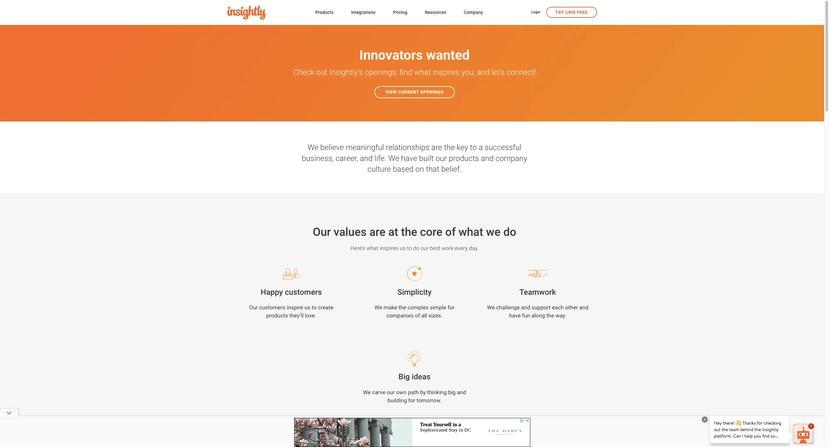 Task type: describe. For each thing, give the bounding box(es) containing it.
us for inspire
[[305, 305, 310, 311]]

current
[[398, 90, 419, 95]]

try crm free button
[[546, 7, 597, 18]]

0 vertical spatial do
[[503, 226, 516, 239]]

we for we challenge and support each other and have fun along the way.
[[487, 305, 495, 311]]

out
[[316, 68, 327, 77]]

view current openings button
[[374, 86, 455, 98]]

for inside we carve our own path by thinking big and building for tomorrow.
[[408, 398, 415, 404]]

wanted
[[426, 47, 470, 63]]

big
[[448, 390, 456, 396]]

here's what inspires us to do our best work every day.
[[350, 245, 479, 252]]

way.
[[556, 313, 566, 319]]

1 horizontal spatial inspires
[[433, 68, 459, 77]]

insightly logo image
[[227, 5, 266, 19]]

pricing
[[393, 10, 407, 15]]

along
[[531, 313, 545, 319]]

integrations
[[351, 10, 376, 15]]

products inside 'our customers inspire us to create products they'll love.'
[[266, 313, 288, 319]]

view current openings
[[386, 90, 444, 95]]

our inside "we believe meaningful relationships are the key to a successful business, career, and life. we have built our products and company culture based on that belief."
[[436, 154, 447, 163]]

life.
[[375, 154, 386, 163]]

try crm free
[[555, 10, 588, 15]]

path
[[408, 390, 419, 396]]

our values are at the core of what we do
[[313, 226, 516, 239]]

career,
[[336, 154, 358, 163]]

customers for happy
[[285, 288, 322, 297]]

our for our customers inspire us to create products they'll love.
[[249, 305, 258, 311]]

companies
[[387, 313, 414, 319]]

integrations link
[[351, 8, 376, 17]]

to for here's what inspires us to do our best work every day.
[[407, 245, 412, 252]]

happy
[[261, 288, 283, 297]]

have inside "we believe meaningful relationships are the key to a successful business, career, and life. we have built our products and company culture based on that belief."
[[401, 154, 417, 163]]

openings,
[[365, 68, 397, 77]]

relationships
[[386, 143, 430, 152]]

day.
[[469, 245, 479, 252]]

210706 careers values icon happy customers image
[[270, 266, 312, 282]]

of inside 'we make the complex simple for companies of all sizes.'
[[415, 313, 420, 319]]

all
[[421, 313, 427, 319]]

a
[[479, 143, 483, 152]]

innovators
[[359, 47, 423, 63]]

each
[[552, 305, 564, 311]]

products inside "we believe meaningful relationships are the key to a successful business, career, and life. we have built our products and company culture based on that belief."
[[449, 154, 479, 163]]

view current openings link
[[374, 86, 455, 98]]

support
[[532, 305, 551, 311]]

to for our customers inspire us to create products they'll love.
[[312, 305, 317, 311]]

210706 careers values icon simplicity image
[[393, 266, 436, 282]]

meaningful
[[346, 143, 384, 152]]

simple
[[430, 305, 446, 311]]

thinking
[[427, 390, 447, 396]]

try crm free link
[[546, 7, 597, 18]]

successful
[[485, 143, 522, 152]]

1 horizontal spatial our
[[421, 245, 429, 252]]

culture
[[368, 165, 391, 174]]

resources link
[[425, 8, 446, 17]]

simplicity
[[397, 288, 432, 297]]

check
[[293, 68, 314, 77]]

login link
[[531, 10, 540, 15]]

they'll
[[289, 313, 304, 319]]

insightly logo link
[[227, 5, 305, 19]]

we right life.
[[388, 154, 399, 163]]

our customers inspire us to create products they'll love.
[[249, 305, 333, 319]]

we believe meaningful relationships are the key to a successful business, career, and life. we have built our products and company culture based on that belief.
[[302, 143, 527, 174]]

insightly's
[[329, 68, 363, 77]]

tomorrow.
[[417, 398, 442, 404]]

teamwork
[[520, 288, 556, 297]]

we carve our own path by thinking big and building for tomorrow.
[[363, 390, 466, 404]]

have inside we challenge and support each other and have fun along the way.
[[509, 313, 521, 319]]

us for inspires
[[400, 245, 406, 252]]

try
[[555, 10, 564, 15]]

resources
[[425, 10, 446, 15]]

complex
[[408, 305, 429, 311]]

on
[[415, 165, 424, 174]]

and up fun
[[521, 305, 530, 311]]

work
[[442, 245, 454, 252]]

1 vertical spatial are
[[369, 226, 386, 239]]

our inside we carve our own path by thinking big and building for tomorrow.
[[387, 390, 395, 396]]

company
[[464, 10, 483, 15]]

ideas
[[412, 373, 431, 382]]

the inside we challenge and support each other and have fun along the way.
[[546, 313, 554, 319]]

and left let's
[[477, 68, 490, 77]]

view
[[386, 90, 397, 95]]

1 vertical spatial do
[[413, 245, 419, 252]]



Task type: vqa. For each thing, say whether or not it's contained in the screenshot.
make
yes



Task type: locate. For each thing, give the bounding box(es) containing it.
believe
[[320, 143, 344, 152]]

products down key
[[449, 154, 479, 163]]

0 vertical spatial are
[[431, 143, 442, 152]]

do right we
[[503, 226, 516, 239]]

our up building
[[387, 390, 395, 396]]

1 horizontal spatial what
[[414, 68, 431, 77]]

1 vertical spatial inspires
[[380, 245, 399, 252]]

2 horizontal spatial to
[[470, 143, 477, 152]]

innovators wanted
[[359, 47, 470, 63]]

0 vertical spatial our
[[436, 154, 447, 163]]

free
[[577, 10, 588, 15]]

0 vertical spatial our
[[313, 226, 331, 239]]

1 horizontal spatial products
[[449, 154, 479, 163]]

us inside 'our customers inspire us to create products they'll love.'
[[305, 305, 310, 311]]

we left carve
[[363, 390, 371, 396]]

we for we make the complex simple for companies of all sizes.
[[375, 305, 382, 311]]

2 horizontal spatial what
[[459, 226, 483, 239]]

what up day.
[[459, 226, 483, 239]]

2 vertical spatial our
[[387, 390, 395, 396]]

customers
[[285, 288, 322, 297], [259, 305, 285, 311]]

to up love.
[[312, 305, 317, 311]]

2 horizontal spatial our
[[436, 154, 447, 163]]

the right at
[[401, 226, 417, 239]]

1 horizontal spatial do
[[503, 226, 516, 239]]

what right find in the top left of the page
[[414, 68, 431, 77]]

our
[[313, 226, 331, 239], [249, 305, 258, 311]]

0 horizontal spatial products
[[266, 313, 288, 319]]

customers down happy
[[259, 305, 285, 311]]

1 vertical spatial for
[[408, 398, 415, 404]]

let's
[[492, 68, 505, 77]]

inspires
[[433, 68, 459, 77], [380, 245, 399, 252]]

inspires down at
[[380, 245, 399, 252]]

sizes.
[[428, 313, 443, 319]]

other
[[565, 305, 578, 311]]

1 vertical spatial have
[[509, 313, 521, 319]]

company link
[[464, 8, 483, 17]]

love.
[[305, 313, 316, 319]]

0 horizontal spatial for
[[408, 398, 415, 404]]

210706 careers values icon big ideas image
[[393, 351, 436, 367]]

we inside 'we make the complex simple for companies of all sizes.'
[[375, 305, 382, 311]]

the inside 'we make the complex simple for companies of all sizes.'
[[398, 305, 406, 311]]

1 horizontal spatial of
[[445, 226, 456, 239]]

happy customers
[[261, 288, 322, 297]]

our left best
[[421, 245, 429, 252]]

customers up inspire
[[285, 288, 322, 297]]

0 vertical spatial what
[[414, 68, 431, 77]]

products
[[315, 10, 334, 15]]

0 vertical spatial inspires
[[433, 68, 459, 77]]

big
[[399, 373, 410, 382]]

of up work
[[445, 226, 456, 239]]

of left all
[[415, 313, 420, 319]]

1 vertical spatial us
[[305, 305, 310, 311]]

have down challenge
[[509, 313, 521, 319]]

and down meaningful
[[360, 154, 373, 163]]

1 horizontal spatial to
[[407, 245, 412, 252]]

pricing link
[[393, 8, 407, 17]]

we for we believe meaningful relationships are the key to a successful business, career, and life. we have built our products and company culture based on that belief.
[[308, 143, 318, 152]]

fun
[[522, 313, 530, 319]]

carve
[[372, 390, 385, 396]]

best
[[430, 245, 440, 252]]

at
[[388, 226, 398, 239]]

we inside we challenge and support each other and have fun along the way.
[[487, 305, 495, 311]]

0 horizontal spatial have
[[401, 154, 417, 163]]

crm
[[565, 10, 576, 15]]

of
[[445, 226, 456, 239], [415, 313, 420, 319]]

built
[[419, 154, 434, 163]]

inspires down wanted
[[433, 68, 459, 77]]

connect!
[[507, 68, 536, 77]]

our inside 'our customers inspire us to create products they'll love.'
[[249, 305, 258, 311]]

0 vertical spatial of
[[445, 226, 456, 239]]

0 horizontal spatial us
[[305, 305, 310, 311]]

login
[[531, 10, 540, 14]]

products left they'll
[[266, 313, 288, 319]]

the left way.
[[546, 313, 554, 319]]

0 horizontal spatial inspires
[[380, 245, 399, 252]]

own
[[396, 390, 407, 396]]

the
[[444, 143, 455, 152], [401, 226, 417, 239], [398, 305, 406, 311], [546, 313, 554, 319]]

do down our values are at the core of what we do
[[413, 245, 419, 252]]

0 vertical spatial us
[[400, 245, 406, 252]]

0 vertical spatial to
[[470, 143, 477, 152]]

we make the complex simple for companies of all sizes.
[[375, 305, 455, 319]]

and
[[477, 68, 490, 77], [360, 154, 373, 163], [481, 154, 494, 163], [521, 305, 530, 311], [579, 305, 589, 311], [457, 390, 466, 396]]

are
[[431, 143, 442, 152], [369, 226, 386, 239]]

0 horizontal spatial are
[[369, 226, 386, 239]]

inspire
[[287, 305, 303, 311]]

customers inside 'our customers inspire us to create products they'll love.'
[[259, 305, 285, 311]]

values
[[334, 226, 367, 239]]

and down 'a'
[[481, 154, 494, 163]]

key
[[457, 143, 468, 152]]

business,
[[302, 154, 334, 163]]

to down our values are at the core of what we do
[[407, 245, 412, 252]]

0 horizontal spatial our
[[249, 305, 258, 311]]

by
[[420, 390, 426, 396]]

1 horizontal spatial have
[[509, 313, 521, 319]]

we inside we carve our own path by thinking big and building for tomorrow.
[[363, 390, 371, 396]]

0 vertical spatial for
[[448, 305, 455, 311]]

1 horizontal spatial are
[[431, 143, 442, 152]]

building
[[388, 398, 407, 404]]

we for we carve our own path by thinking big and building for tomorrow.
[[363, 390, 371, 396]]

belief.
[[441, 165, 462, 174]]

1 horizontal spatial us
[[400, 245, 406, 252]]

we left challenge
[[487, 305, 495, 311]]

to
[[470, 143, 477, 152], [407, 245, 412, 252], [312, 305, 317, 311]]

based
[[393, 165, 414, 174]]

1 horizontal spatial our
[[313, 226, 331, 239]]

0 horizontal spatial of
[[415, 313, 420, 319]]

that
[[426, 165, 439, 174]]

make
[[384, 305, 397, 311]]

and inside we carve our own path by thinking big and building for tomorrow.
[[457, 390, 466, 396]]

210706 careers values icon teamwork image
[[517, 266, 559, 282]]

and right other
[[579, 305, 589, 311]]

big ideas
[[399, 373, 431, 382]]

the up companies
[[398, 305, 406, 311]]

we challenge and support each other and have fun along the way.
[[487, 305, 589, 319]]

for
[[448, 305, 455, 311], [408, 398, 415, 404]]

have down relationships on the top of the page
[[401, 154, 417, 163]]

find
[[399, 68, 412, 77]]

customers for our
[[259, 305, 285, 311]]

to left 'a'
[[470, 143, 477, 152]]

the inside "we believe meaningful relationships are the key to a successful business, career, and life. we have built our products and company culture based on that belief."
[[444, 143, 455, 152]]

check out insightly's openings, find what inspires you, and let's connect!
[[293, 68, 536, 77]]

0 horizontal spatial do
[[413, 245, 419, 252]]

1 vertical spatial of
[[415, 313, 420, 319]]

are up built
[[431, 143, 442, 152]]

us down our values are at the core of what we do
[[400, 245, 406, 252]]

0 horizontal spatial our
[[387, 390, 395, 396]]

to inside 'our customers inspire us to create products they'll love.'
[[312, 305, 317, 311]]

are inside "we believe meaningful relationships are the key to a successful business, career, and life. we have built our products and company culture based on that belief."
[[431, 143, 442, 152]]

create
[[318, 305, 333, 311]]

1 vertical spatial our
[[249, 305, 258, 311]]

here's
[[350, 245, 365, 252]]

do
[[503, 226, 516, 239], [413, 245, 419, 252]]

core
[[420, 226, 442, 239]]

we left make on the bottom left of the page
[[375, 305, 382, 311]]

our
[[436, 154, 447, 163], [421, 245, 429, 252], [387, 390, 395, 396]]

for down path
[[408, 398, 415, 404]]

2 vertical spatial to
[[312, 305, 317, 311]]

our up that
[[436, 154, 447, 163]]

0 horizontal spatial to
[[312, 305, 317, 311]]

1 vertical spatial to
[[407, 245, 412, 252]]

1 vertical spatial customers
[[259, 305, 285, 311]]

products link
[[315, 8, 334, 17]]

openings
[[420, 90, 444, 95]]

0 vertical spatial have
[[401, 154, 417, 163]]

what right here's
[[366, 245, 378, 252]]

0 horizontal spatial what
[[366, 245, 378, 252]]

0 vertical spatial customers
[[285, 288, 322, 297]]

company
[[496, 154, 527, 163]]

the left key
[[444, 143, 455, 152]]

2 vertical spatial what
[[366, 245, 378, 252]]

products
[[449, 154, 479, 163], [266, 313, 288, 319]]

we
[[308, 143, 318, 152], [388, 154, 399, 163], [375, 305, 382, 311], [487, 305, 495, 311], [363, 390, 371, 396]]

us up love.
[[305, 305, 310, 311]]

and right big
[[457, 390, 466, 396]]

every
[[455, 245, 468, 252]]

for right 'simple' on the right of page
[[448, 305, 455, 311]]

1 vertical spatial products
[[266, 313, 288, 319]]

are left at
[[369, 226, 386, 239]]

our for our values are at the core of what we do
[[313, 226, 331, 239]]

1 vertical spatial what
[[459, 226, 483, 239]]

to inside "we believe meaningful relationships are the key to a successful business, career, and life. we have built our products and company culture based on that belief."
[[470, 143, 477, 152]]

0 vertical spatial products
[[449, 154, 479, 163]]

1 vertical spatial our
[[421, 245, 429, 252]]

you,
[[461, 68, 475, 77]]

1 horizontal spatial for
[[448, 305, 455, 311]]

we
[[486, 226, 501, 239]]

we up business, at the top of the page
[[308, 143, 318, 152]]

for inside 'we make the complex simple for companies of all sizes.'
[[448, 305, 455, 311]]



